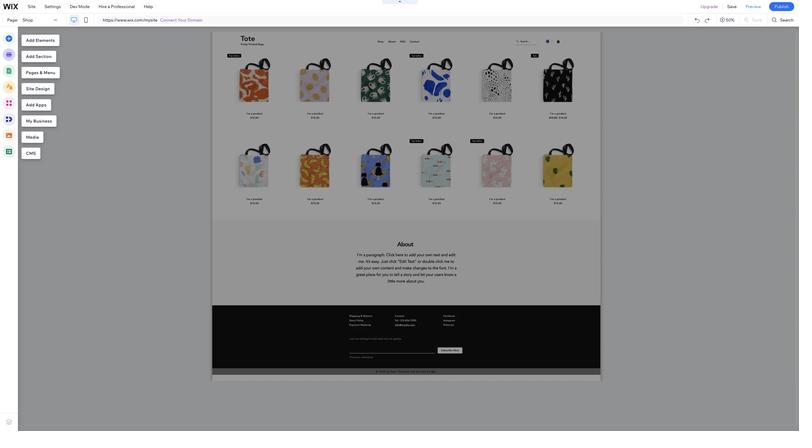 Task type: locate. For each thing, give the bounding box(es) containing it.
save button
[[723, 0, 741, 13]]

&
[[40, 70, 43, 75]]

add for add section
[[26, 54, 35, 59]]

tools
[[752, 17, 762, 23]]

section
[[36, 54, 52, 59]]

publish button
[[769, 2, 794, 11]]

site
[[28, 4, 36, 9], [26, 86, 34, 91]]

add left apps
[[26, 102, 35, 108]]

pages & menu
[[26, 70, 55, 75]]

preview
[[746, 4, 761, 9]]

design
[[35, 86, 50, 91]]

2 add from the top
[[26, 54, 35, 59]]

shop
[[23, 17, 33, 23]]

1 vertical spatial add
[[26, 54, 35, 59]]

add section
[[26, 54, 52, 59]]

0 vertical spatial site
[[28, 4, 36, 9]]

add elements
[[26, 38, 55, 43]]

dev
[[70, 4, 77, 9]]

search button
[[767, 13, 799, 27]]

add left section
[[26, 54, 35, 59]]

add left the elements
[[26, 38, 35, 43]]

pages
[[26, 70, 39, 75]]

2 vertical spatial add
[[26, 102, 35, 108]]

help
[[144, 4, 153, 9]]

site up the shop at the top left of page
[[28, 4, 36, 9]]

add
[[26, 38, 35, 43], [26, 54, 35, 59], [26, 102, 35, 108]]

0 vertical spatial add
[[26, 38, 35, 43]]

site left design
[[26, 86, 34, 91]]

1 vertical spatial site
[[26, 86, 34, 91]]

site for site
[[28, 4, 36, 9]]

mode
[[78, 4, 90, 9]]

3 add from the top
[[26, 102, 35, 108]]

preview button
[[741, 0, 766, 13]]

a
[[108, 4, 110, 9]]

add for add elements
[[26, 38, 35, 43]]

save
[[727, 4, 737, 9]]

1 add from the top
[[26, 38, 35, 43]]

cms
[[26, 151, 36, 156]]

my
[[26, 118, 32, 124]]

add apps
[[26, 102, 47, 108]]



Task type: vqa. For each thing, say whether or not it's contained in the screenshot.
middle 'a'
no



Task type: describe. For each thing, give the bounding box(es) containing it.
professional
[[111, 4, 135, 9]]

site design
[[26, 86, 50, 91]]

search
[[780, 17, 794, 23]]

your
[[178, 17, 187, 23]]

publish
[[775, 4, 789, 9]]

connect
[[160, 17, 177, 23]]

settings
[[44, 4, 61, 9]]

business
[[33, 118, 52, 124]]

my business
[[26, 118, 52, 124]]

add for add apps
[[26, 102, 35, 108]]

50%
[[726, 17, 734, 23]]

elements
[[36, 38, 55, 43]]

https://www.wix.com/mysite connect your domain
[[103, 17, 203, 23]]

domain
[[187, 17, 203, 23]]

upgrade
[[701, 4, 718, 9]]

50% button
[[717, 13, 739, 27]]

dev mode
[[70, 4, 90, 9]]

media
[[26, 135, 39, 140]]

https://www.wix.com/mysite
[[103, 17, 157, 23]]

apps
[[36, 102, 47, 108]]

hire
[[99, 4, 107, 9]]

hire a professional
[[99, 4, 135, 9]]

menu
[[44, 70, 55, 75]]

tools button
[[739, 13, 767, 27]]

site for site design
[[26, 86, 34, 91]]



